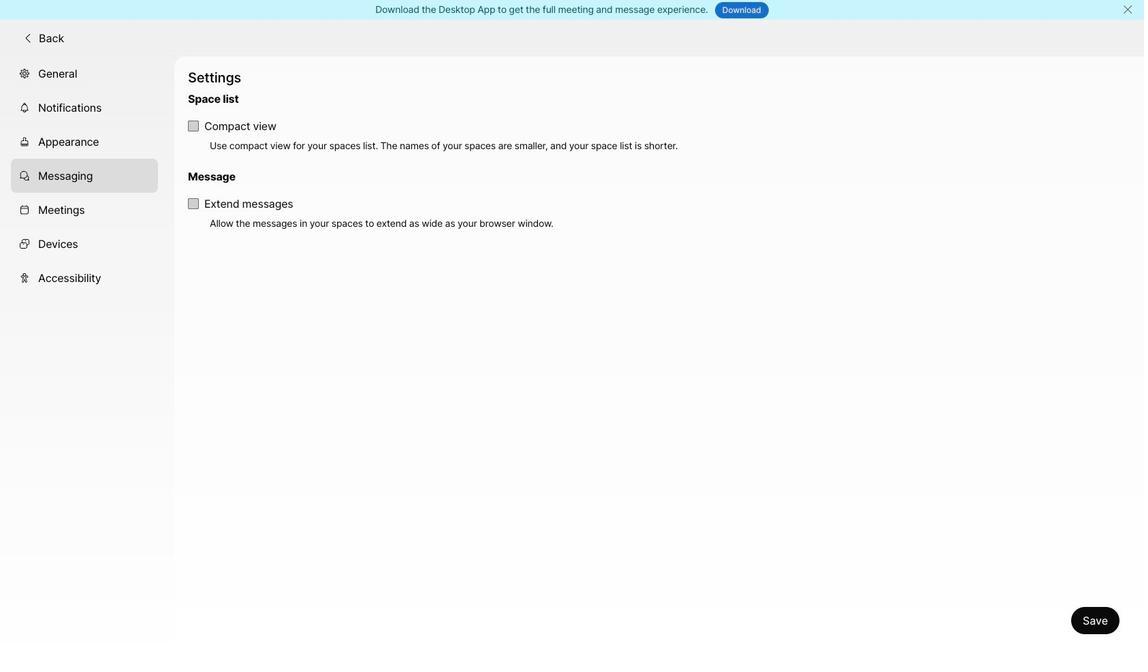 Task type: describe. For each thing, give the bounding box(es) containing it.
notifications tab
[[11, 90, 158, 124]]

devices tab
[[11, 227, 158, 261]]

general tab
[[11, 56, 158, 90]]



Task type: locate. For each thing, give the bounding box(es) containing it.
meetings tab
[[11, 193, 158, 227]]

cancel_16 image
[[1123, 4, 1134, 15]]

appearance tab
[[11, 124, 158, 159]]

settings navigation
[[0, 56, 174, 656]]

accessibility tab
[[11, 261, 158, 295]]

messaging tab
[[11, 159, 158, 193]]



Task type: vqa. For each thing, say whether or not it's contained in the screenshot.
Active On 03/14/2024 Element at the top left
no



